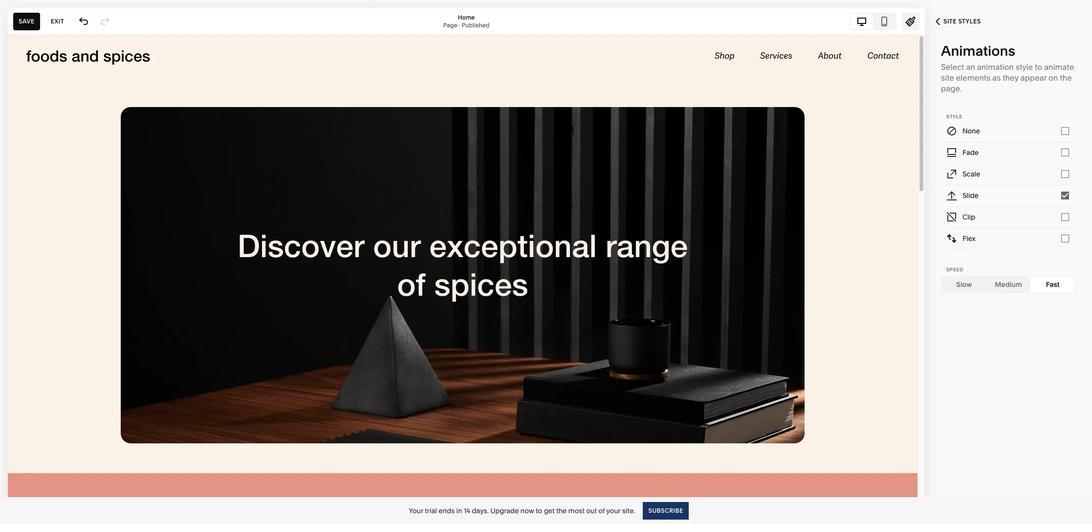 Task type: vqa. For each thing, say whether or not it's contained in the screenshot.
the bottom Buttons
no



Task type: describe. For each thing, give the bounding box(es) containing it.
save button
[[13, 12, 40, 30]]

elements
[[956, 73, 990, 82]]

clip image
[[946, 211, 957, 222]]

your
[[606, 506, 620, 515]]

medium
[[995, 280, 1022, 289]]

on
[[1049, 73, 1058, 82]]

fade
[[962, 148, 979, 157]]

fade image
[[946, 147, 957, 158]]

animation
[[977, 62, 1014, 72]]

page.
[[941, 83, 962, 93]]

speed
[[946, 267, 963, 272]]

subscribe
[[648, 507, 683, 514]]

flex
[[962, 234, 976, 243]]

flex image
[[946, 233, 957, 244]]

home page · published
[[443, 13, 489, 29]]

out
[[586, 506, 597, 515]]

none
[[962, 126, 980, 135]]

as
[[992, 73, 1001, 82]]

none image
[[946, 125, 957, 136]]

they
[[1003, 73, 1018, 82]]

upgrade
[[490, 506, 519, 515]]

now
[[520, 506, 534, 515]]

fast button
[[1031, 276, 1075, 292]]

scale
[[962, 169, 980, 178]]

slide image
[[946, 190, 957, 201]]

animations select an animation style to animate site elements as they appear on the page.
[[941, 43, 1074, 93]]

1 vertical spatial to
[[536, 506, 542, 515]]

animate
[[1044, 62, 1074, 72]]

0 vertical spatial tab list
[[851, 13, 896, 29]]

animations
[[941, 43, 1015, 59]]

slow
[[956, 280, 972, 289]]

trial
[[425, 506, 437, 515]]

site
[[943, 18, 957, 25]]

·
[[459, 21, 460, 29]]

home
[[458, 13, 475, 21]]

to inside animations select an animation style to animate site elements as they appear on the page.
[[1035, 62, 1042, 72]]

in
[[456, 506, 462, 515]]

ends
[[439, 506, 455, 515]]

14
[[464, 506, 470, 515]]

exit
[[51, 17, 64, 25]]



Task type: locate. For each thing, give the bounding box(es) containing it.
appear
[[1020, 73, 1047, 82]]

exit button
[[45, 12, 69, 30]]

style
[[946, 114, 962, 119]]

select
[[941, 62, 964, 72]]

the
[[1060, 73, 1072, 82], [556, 506, 567, 515]]

days.
[[472, 506, 489, 515]]

styles
[[958, 18, 981, 25]]

0 horizontal spatial the
[[556, 506, 567, 515]]

1 vertical spatial the
[[556, 506, 567, 515]]

0 horizontal spatial to
[[536, 506, 542, 515]]

1 horizontal spatial the
[[1060, 73, 1072, 82]]

get
[[544, 506, 555, 515]]

to left get
[[536, 506, 542, 515]]

fast
[[1046, 280, 1060, 289]]

0 horizontal spatial tab list
[[851, 13, 896, 29]]

clip
[[962, 212, 975, 221]]

the right get
[[556, 506, 567, 515]]

the inside animations select an animation style to animate site elements as they appear on the page.
[[1060, 73, 1072, 82]]

slide
[[962, 191, 979, 200]]

the right on at the right top of the page
[[1060, 73, 1072, 82]]

style
[[1016, 62, 1033, 72]]

slow button
[[942, 276, 986, 292]]

1 horizontal spatial to
[[1035, 62, 1042, 72]]

medium button
[[986, 276, 1031, 292]]

tab list containing slow
[[942, 276, 1075, 292]]

site
[[941, 73, 954, 82]]

published
[[462, 21, 489, 29]]

subscribe button
[[643, 502, 689, 519]]

site styles button
[[925, 11, 992, 32]]

0 vertical spatial the
[[1060, 73, 1072, 82]]

of
[[598, 506, 605, 515]]

scale image
[[946, 168, 957, 179]]

site styles
[[943, 18, 981, 25]]

tab list
[[851, 13, 896, 29], [942, 276, 1075, 292]]

1 vertical spatial tab list
[[942, 276, 1075, 292]]

to up appear
[[1035, 62, 1042, 72]]

0 vertical spatial to
[[1035, 62, 1042, 72]]

your trial ends in 14 days. upgrade now to get the most out of your site.
[[409, 506, 635, 515]]

an
[[966, 62, 975, 72]]

page
[[443, 21, 457, 29]]

save
[[19, 17, 35, 25]]

1 horizontal spatial tab list
[[942, 276, 1075, 292]]

most
[[568, 506, 585, 515]]

site.
[[622, 506, 635, 515]]

to
[[1035, 62, 1042, 72], [536, 506, 542, 515]]

your
[[409, 506, 423, 515]]



